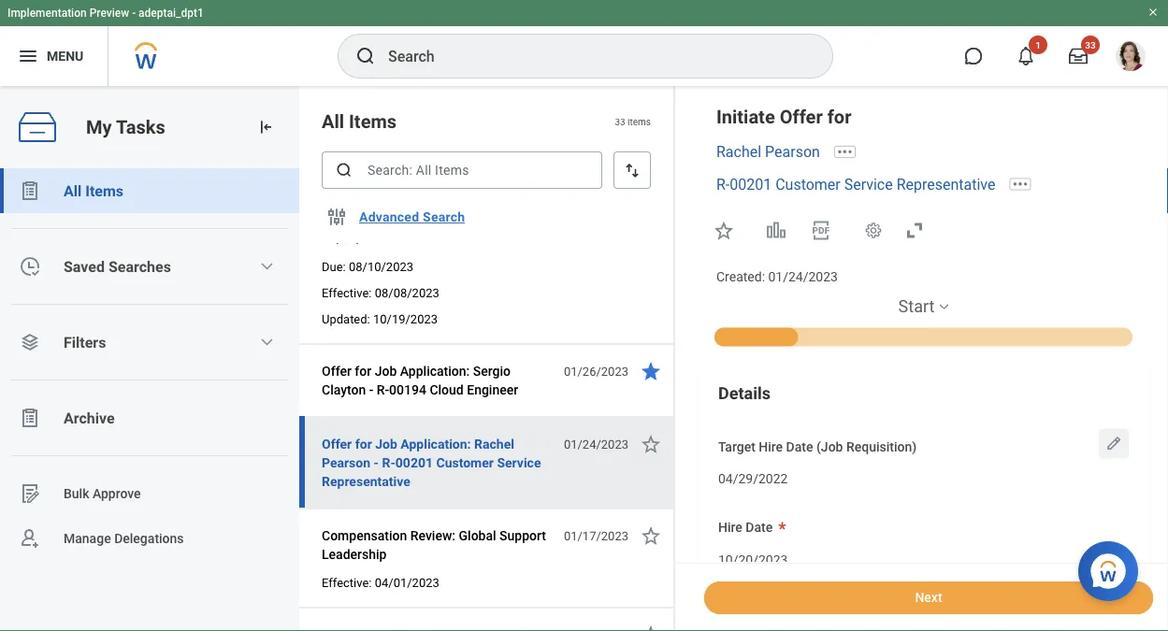 Task type: locate. For each thing, give the bounding box(es) containing it.
1 chevron down image from the top
[[260, 259, 275, 274]]

0 vertical spatial application:
[[400, 364, 470, 379]]

application: down cloud
[[401, 437, 471, 452]]

bulk approve link
[[0, 472, 299, 517]]

items inside button
[[85, 182, 124, 200]]

1 vertical spatial for
[[355, 364, 372, 379]]

rachel
[[717, 143, 762, 161], [475, 437, 515, 452]]

for
[[828, 106, 852, 128], [355, 364, 372, 379], [355, 437, 372, 452]]

employee
[[367, 193, 424, 209]]

on
[[516, 212, 530, 227]]

application:
[[400, 364, 470, 379], [401, 437, 471, 452]]

effective: down leadership
[[322, 576, 372, 590]]

1 vertical spatial all items
[[64, 182, 124, 200]]

compensation review: global support leadership button
[[322, 525, 554, 566]]

33 button
[[1059, 36, 1101, 77]]

33 inside item list element
[[615, 116, 626, 127]]

all right transformation import 'image'
[[322, 110, 344, 132]]

date up 10/20/2023 text field
[[746, 520, 773, 536]]

‎- for pearson
[[374, 455, 379, 471]]

representative up compensation
[[322, 474, 411, 489]]

items up employee
[[349, 110, 397, 132]]

job up 00194
[[375, 364, 397, 379]]

0 horizontal spatial all items
[[64, 182, 124, 200]]

1 horizontal spatial hire
[[759, 439, 783, 455]]

notifications large image
[[1017, 47, 1036, 66]]

r- right clayton
[[377, 382, 389, 398]]

1 horizontal spatial pearson
[[766, 143, 821, 161]]

clipboard image up clock check image
[[19, 180, 41, 202]]

1 effective: from the top
[[322, 286, 372, 300]]

1
[[1036, 39, 1042, 51]]

offer inside offer for job application: rachel pearson ‎- r-00201 customer service representative
[[322, 437, 352, 452]]

1 vertical spatial offer
[[322, 364, 352, 379]]

0 vertical spatial 33
[[1086, 39, 1097, 51]]

review employee contracts: lena jung - apprentice office management on 08/08/2023 button
[[322, 190, 554, 250]]

0 vertical spatial customer
[[776, 176, 841, 193]]

bulk
[[64, 486, 89, 502]]

for inside offer for job application: rachel pearson ‎- r-00201 customer service representative
[[355, 437, 372, 452]]

start navigation
[[698, 295, 1150, 347]]

00201 down rachel pearson
[[730, 176, 772, 193]]

engineer
[[467, 382, 519, 398]]

33 for 33
[[1086, 39, 1097, 51]]

archive
[[64, 409, 115, 427]]

0 vertical spatial chevron down image
[[260, 259, 275, 274]]

all up saved
[[64, 182, 82, 200]]

clayton
[[322, 382, 366, 398]]

list containing all items
[[0, 168, 299, 562]]

job for 00194
[[375, 364, 397, 379]]

2 vertical spatial offer
[[322, 437, 352, 452]]

target hire date (job requisition)
[[719, 439, 917, 455]]

2 vertical spatial for
[[355, 437, 372, 452]]

manage delegations link
[[0, 517, 299, 562]]

pearson
[[766, 143, 821, 161], [322, 455, 371, 471]]

1 button
[[1006, 36, 1048, 77]]

effective:
[[322, 286, 372, 300], [322, 576, 372, 590]]

1 horizontal spatial items
[[349, 110, 397, 132]]

1 vertical spatial rachel
[[475, 437, 515, 452]]

adeptai_dpt1
[[139, 7, 204, 20]]

0 vertical spatial rachel
[[717, 143, 762, 161]]

all items inside button
[[64, 182, 124, 200]]

0 horizontal spatial 01/24/2023
[[564, 438, 629, 452]]

0 vertical spatial job
[[375, 364, 397, 379]]

‎- inside offer for job application: rachel pearson ‎- r-00201 customer service representative
[[374, 455, 379, 471]]

33 left profile logan mcneil image
[[1086, 39, 1097, 51]]

rachel inside offer for job application: rachel pearson ‎- r-00201 customer service representative
[[475, 437, 515, 452]]

- down "review"
[[322, 212, 326, 227]]

0 horizontal spatial pearson
[[322, 455, 371, 471]]

Search: All Items text field
[[322, 152, 603, 189]]

04/29/2022
[[719, 472, 788, 487]]

r-00201 customer service representative link
[[717, 176, 996, 193]]

01/24/2023
[[769, 269, 839, 285], [564, 438, 629, 452]]

jung
[[523, 193, 552, 209]]

advanced search button
[[352, 198, 473, 236]]

hire date element
[[719, 541, 788, 575]]

-
[[132, 7, 136, 20], [322, 212, 326, 227]]

08/08/2023 down "apprentice"
[[322, 231, 392, 246]]

1 horizontal spatial 01/24/2023
[[769, 269, 839, 285]]

1 horizontal spatial 33
[[1086, 39, 1097, 51]]

01/24/2023 down 01/26/2023
[[564, 438, 629, 452]]

‎- for clayton
[[369, 382, 374, 398]]

application: up cloud
[[400, 364, 470, 379]]

1 vertical spatial chevron down image
[[260, 335, 275, 350]]

01/24/2023 down view printable version (pdf) image
[[769, 269, 839, 285]]

rachel down engineer
[[475, 437, 515, 452]]

service up gear image
[[845, 176, 894, 193]]

offer up clayton
[[322, 364, 352, 379]]

0 vertical spatial representative
[[897, 176, 996, 193]]

1 vertical spatial pearson
[[322, 455, 371, 471]]

date
[[787, 439, 814, 455], [746, 520, 773, 536]]

my tasks
[[86, 116, 165, 138]]

hire
[[759, 439, 783, 455], [719, 520, 743, 536]]

hire right target
[[759, 439, 783, 455]]

initiate
[[717, 106, 776, 128]]

0 horizontal spatial search image
[[335, 161, 354, 180]]

review employee contracts: lena jung - apprentice office management on 08/08/2023
[[322, 193, 552, 246]]

0 vertical spatial all items
[[322, 110, 397, 132]]

0 vertical spatial 00201
[[730, 176, 772, 193]]

1 horizontal spatial -
[[322, 212, 326, 227]]

application: inside offer for job application: sergio clayton ‎- r-00194 cloud engineer
[[400, 364, 470, 379]]

compensation
[[322, 528, 407, 544]]

manage delegations
[[64, 531, 184, 547]]

1 horizontal spatial search image
[[355, 45, 377, 67]]

star image right the 01/17/2023
[[640, 525, 663, 548]]

0 vertical spatial offer
[[780, 106, 823, 128]]

job inside offer for job application: sergio clayton ‎- r-00194 cloud engineer
[[375, 364, 397, 379]]

33 inside 33 button
[[1086, 39, 1097, 51]]

application: inside offer for job application: rachel pearson ‎- r-00201 customer service representative
[[401, 437, 471, 452]]

1 vertical spatial 01/24/2023
[[564, 438, 629, 452]]

‎- up compensation
[[374, 455, 379, 471]]

list
[[0, 168, 299, 562]]

clipboard image
[[19, 180, 41, 202], [19, 407, 41, 430]]

r- inside offer for job application: rachel pearson ‎- r-00201 customer service representative
[[382, 455, 396, 471]]

customer
[[776, 176, 841, 193], [437, 455, 494, 471]]

1 vertical spatial items
[[85, 182, 124, 200]]

1 horizontal spatial rachel
[[717, 143, 762, 161]]

0 vertical spatial date
[[787, 439, 814, 455]]

0 horizontal spatial service
[[497, 455, 541, 471]]

1 clipboard image from the top
[[19, 180, 41, 202]]

for up clayton
[[355, 364, 372, 379]]

1 vertical spatial effective:
[[322, 576, 372, 590]]

offer down clayton
[[322, 437, 352, 452]]

33 items
[[615, 116, 651, 127]]

preview
[[90, 7, 129, 20]]

10/19/2023
[[373, 312, 438, 326]]

1 vertical spatial search image
[[335, 161, 354, 180]]

rachel pearson link
[[717, 143, 821, 161]]

2 effective: from the top
[[322, 576, 372, 590]]

0 vertical spatial service
[[845, 176, 894, 193]]

1 vertical spatial customer
[[437, 455, 494, 471]]

all inside item list element
[[322, 110, 344, 132]]

offer up rachel pearson
[[780, 106, 823, 128]]

1 vertical spatial r-
[[377, 382, 389, 398]]

r- down 00194
[[382, 455, 396, 471]]

hire date
[[719, 520, 773, 536]]

00201
[[730, 176, 772, 193], [396, 455, 433, 471]]

- inside menu banner
[[132, 7, 136, 20]]

representative up fullscreen icon
[[897, 176, 996, 193]]

0 horizontal spatial all
[[64, 182, 82, 200]]

for down clayton
[[355, 437, 372, 452]]

job
[[375, 364, 397, 379], [376, 437, 398, 452]]

0 horizontal spatial date
[[746, 520, 773, 536]]

0 vertical spatial 08/08/2023
[[322, 231, 392, 246]]

1 horizontal spatial all items
[[322, 110, 397, 132]]

star image
[[713, 220, 736, 242], [640, 360, 663, 383], [640, 433, 663, 456], [640, 525, 663, 548]]

1 vertical spatial service
[[497, 455, 541, 471]]

08/08/2023 up 10/19/2023
[[375, 286, 440, 300]]

sort image
[[623, 161, 642, 180]]

04/29/2022 text field
[[719, 461, 788, 493]]

1 vertical spatial representative
[[322, 474, 411, 489]]

00201 inside offer for job application: rachel pearson ‎- r-00201 customer service representative
[[396, 455, 433, 471]]

1 vertical spatial job
[[376, 437, 398, 452]]

01/26/2023
[[564, 365, 629, 379]]

0 vertical spatial -
[[132, 7, 136, 20]]

0 horizontal spatial customer
[[437, 455, 494, 471]]

target hire date (job requisition) element
[[719, 460, 788, 494]]

0 horizontal spatial rachel
[[475, 437, 515, 452]]

1 vertical spatial clipboard image
[[19, 407, 41, 430]]

pearson down clayton
[[322, 455, 371, 471]]

‎- inside offer for job application: sergio clayton ‎- r-00194 cloud engineer
[[369, 382, 374, 398]]

star image right 01/26/2023
[[640, 360, 663, 383]]

star image for 01/24/2023
[[640, 433, 663, 456]]

1 horizontal spatial 00201
[[730, 176, 772, 193]]

‎-
[[369, 382, 374, 398], [374, 455, 379, 471]]

perspective image
[[19, 331, 41, 354]]

1 vertical spatial ‎-
[[374, 455, 379, 471]]

effective: up the 'updated:'
[[322, 286, 372, 300]]

initiate offer for
[[717, 106, 852, 128]]

all items down my
[[64, 182, 124, 200]]

0 horizontal spatial hire
[[719, 520, 743, 536]]

0 vertical spatial hire
[[759, 439, 783, 455]]

1 vertical spatial 08/08/2023
[[375, 286, 440, 300]]

0 horizontal spatial 33
[[615, 116, 626, 127]]

all items up "review"
[[322, 110, 397, 132]]

0 horizontal spatial items
[[85, 182, 124, 200]]

items down my
[[85, 182, 124, 200]]

chevron down image for saved searches
[[260, 259, 275, 274]]

0 vertical spatial items
[[349, 110, 397, 132]]

for up r-00201 customer service representative link
[[828, 106, 852, 128]]

saved searches
[[64, 258, 171, 276]]

0 horizontal spatial 00201
[[396, 455, 433, 471]]

1 horizontal spatial service
[[845, 176, 894, 193]]

customer up view printable version (pdf) image
[[776, 176, 841, 193]]

1 horizontal spatial date
[[787, 439, 814, 455]]

customer inside offer for job application: rachel pearson ‎- r-00201 customer service representative
[[437, 455, 494, 471]]

chevron down image for filters
[[260, 335, 275, 350]]

filters
[[64, 334, 106, 351]]

0 vertical spatial r-
[[717, 176, 730, 193]]

1 vertical spatial application:
[[401, 437, 471, 452]]

star image left target
[[640, 433, 663, 456]]

0 horizontal spatial representative
[[322, 474, 411, 489]]

clipboard image inside all items button
[[19, 180, 41, 202]]

33 left items
[[615, 116, 626, 127]]

next button
[[705, 582, 1154, 615]]

2 chevron down image from the top
[[260, 335, 275, 350]]

search image
[[355, 45, 377, 67], [335, 161, 354, 180]]

customer up global
[[437, 455, 494, 471]]

chevron down image
[[260, 259, 275, 274], [260, 335, 275, 350]]

1 vertical spatial -
[[322, 212, 326, 227]]

star image up created:
[[713, 220, 736, 242]]

saved searches button
[[0, 244, 299, 289]]

‎- right clayton
[[369, 382, 374, 398]]

r- down rachel pearson link
[[717, 176, 730, 193]]

33
[[1086, 39, 1097, 51], [615, 116, 626, 127]]

rachel down initiate
[[717, 143, 762, 161]]

job inside offer for job application: rachel pearson ‎- r-00201 customer service representative
[[376, 437, 398, 452]]

start button
[[899, 295, 935, 318]]

2 vertical spatial r-
[[382, 455, 396, 471]]

due:
[[322, 260, 346, 274]]

clipboard image left archive
[[19, 407, 41, 430]]

r-
[[717, 176, 730, 193], [377, 382, 389, 398], [382, 455, 396, 471]]

clipboard image inside archive "button"
[[19, 407, 41, 430]]

gear image
[[865, 221, 884, 240]]

for inside offer for job application: sergio clayton ‎- r-00194 cloud engineer
[[355, 364, 372, 379]]

10/20/2023
[[719, 553, 788, 568]]

approve
[[93, 486, 141, 502]]

apprentice
[[330, 212, 393, 227]]

0 vertical spatial search image
[[355, 45, 377, 67]]

implementation
[[7, 7, 87, 20]]

00201 down 00194
[[396, 455, 433, 471]]

service
[[845, 176, 894, 193], [497, 455, 541, 471]]

job down 00194
[[376, 437, 398, 452]]

1 vertical spatial 33
[[615, 116, 626, 127]]

33 for 33 items
[[615, 116, 626, 127]]

hire up 10/20/2023 text field
[[719, 520, 743, 536]]

implementation preview -   adeptai_dpt1
[[7, 7, 204, 20]]

08/08/2023
[[322, 231, 392, 246], [375, 286, 440, 300]]

effective: for effective: 04/01/2023
[[322, 576, 372, 590]]

archive button
[[0, 396, 299, 441]]

01/24/2023 inside item list element
[[564, 438, 629, 452]]

0 vertical spatial pearson
[[766, 143, 821, 161]]

service up support
[[497, 455, 541, 471]]

0 horizontal spatial -
[[132, 7, 136, 20]]

- right preview
[[132, 7, 136, 20]]

1 horizontal spatial all
[[322, 110, 344, 132]]

0 vertical spatial ‎-
[[369, 382, 374, 398]]

0 vertical spatial effective:
[[322, 286, 372, 300]]

1 vertical spatial 00201
[[396, 455, 433, 471]]

r- inside offer for job application: sergio clayton ‎- r-00194 cloud engineer
[[377, 382, 389, 398]]

details element
[[698, 366, 1150, 632]]

2 clipboard image from the top
[[19, 407, 41, 430]]

0 vertical spatial clipboard image
[[19, 180, 41, 202]]

all items
[[322, 110, 397, 132], [64, 182, 124, 200]]

date left (job
[[787, 439, 814, 455]]

0 vertical spatial all
[[322, 110, 344, 132]]

1 vertical spatial all
[[64, 182, 82, 200]]

pearson inside offer for job application: rachel pearson ‎- r-00201 customer service representative
[[322, 455, 371, 471]]

clipboard image for archive
[[19, 407, 41, 430]]

details
[[719, 384, 771, 403]]

pearson down "initiate offer for"
[[766, 143, 821, 161]]

offer inside offer for job application: sergio clayton ‎- r-00194 cloud engineer
[[322, 364, 352, 379]]



Task type: vqa. For each thing, say whether or not it's contained in the screenshot.
Review Employee Contracts: Lena Jung - Apprentice Office Management on 08/08/2023
yes



Task type: describe. For each thing, give the bounding box(es) containing it.
offer for job application: rachel pearson ‎- r-00201 customer service representative
[[322, 437, 541, 489]]

filters button
[[0, 320, 299, 365]]

representative inside offer for job application: rachel pearson ‎- r-00201 customer service representative
[[322, 474, 411, 489]]

rachel pearson
[[717, 143, 821, 161]]

management
[[435, 212, 512, 227]]

1 vertical spatial date
[[746, 520, 773, 536]]

effective: 04/01/2023
[[322, 576, 440, 590]]

(job
[[817, 439, 844, 455]]

my tasks element
[[0, 86, 299, 632]]

user plus image
[[19, 528, 41, 550]]

due: 08/10/2023
[[322, 260, 414, 274]]

00194
[[389, 382, 427, 398]]

1 horizontal spatial representative
[[897, 176, 996, 193]]

advanced
[[359, 209, 420, 225]]

menu button
[[0, 26, 108, 86]]

tasks
[[116, 116, 165, 138]]

1 horizontal spatial customer
[[776, 176, 841, 193]]

created:
[[717, 269, 766, 285]]

sergio
[[473, 364, 511, 379]]

all inside button
[[64, 182, 82, 200]]

menu
[[47, 48, 84, 64]]

all items inside item list element
[[322, 110, 397, 132]]

search image inside item list element
[[335, 161, 354, 180]]

- inside review employee contracts: lena jung - apprentice office management on 08/08/2023
[[322, 212, 326, 227]]

offer for job application: sergio clayton ‎- r-00194 cloud engineer
[[322, 364, 519, 398]]

effective: for effective: 08/08/2023
[[322, 286, 372, 300]]

view related information image
[[766, 220, 788, 242]]

review:
[[411, 528, 456, 544]]

searches
[[109, 258, 171, 276]]

10/20/2023 text field
[[719, 542, 788, 574]]

service inside offer for job application: rachel pearson ‎- r-00201 customer service representative
[[497, 455, 541, 471]]

configure image
[[326, 206, 348, 228]]

08/10/2023
[[349, 260, 414, 274]]

r-00201 customer service representative
[[717, 176, 996, 193]]

bulk approve
[[64, 486, 141, 502]]

effective: 08/08/2023
[[322, 286, 440, 300]]

offer for job application: sergio clayton ‎- r-00194 cloud engineer button
[[322, 360, 554, 402]]

inbox large image
[[1070, 47, 1088, 66]]

offer for offer for job application: rachel pearson ‎- r-00201 customer service representative
[[322, 437, 352, 452]]

all items button
[[0, 168, 299, 213]]

offer for offer for job application: sergio clayton ‎- r-00194 cloud engineer
[[322, 364, 352, 379]]

justify image
[[17, 45, 39, 67]]

close environment banner image
[[1148, 7, 1160, 18]]

profile logan mcneil image
[[1117, 41, 1147, 75]]

0 vertical spatial for
[[828, 106, 852, 128]]

cloud
[[430, 382, 464, 398]]

transformation import image
[[256, 118, 275, 137]]

r- for offer for job application: sergio clayton ‎- r-00194 cloud engineer
[[377, 382, 389, 398]]

application: for customer
[[401, 437, 471, 452]]

star image for effective: 04/01/2023
[[640, 525, 663, 548]]

delegations
[[114, 531, 184, 547]]

office
[[396, 212, 432, 227]]

advanced search
[[359, 209, 465, 225]]

view printable version (pdf) image
[[811, 220, 833, 242]]

offer for job application: rachel pearson ‎- r-00201 customer service representative button
[[322, 433, 554, 493]]

created: 01/24/2023
[[717, 269, 839, 285]]

lena
[[491, 193, 520, 209]]

menu banner
[[0, 0, 1169, 86]]

1 vertical spatial hire
[[719, 520, 743, 536]]

updated:
[[322, 312, 370, 326]]

search image inside menu banner
[[355, 45, 377, 67]]

job for 00201
[[376, 437, 398, 452]]

manage
[[64, 531, 111, 547]]

0 vertical spatial 01/24/2023
[[769, 269, 839, 285]]

for for offer for job application: rachel pearson ‎- r-00201 customer service representative
[[355, 437, 372, 452]]

for for offer for job application: sergio clayton ‎- r-00194 cloud engineer
[[355, 364, 372, 379]]

global
[[459, 528, 497, 544]]

star image
[[640, 624, 663, 632]]

edit image
[[1105, 435, 1124, 453]]

support
[[500, 528, 547, 544]]

next
[[916, 591, 943, 606]]

updated: 10/19/2023
[[322, 312, 438, 326]]

clipboard image for all items
[[19, 180, 41, 202]]

contracts:
[[427, 193, 488, 209]]

application: for cloud
[[400, 364, 470, 379]]

clock check image
[[19, 256, 41, 278]]

requisition)
[[847, 439, 917, 455]]

rename image
[[19, 483, 41, 505]]

my
[[86, 116, 112, 138]]

saved
[[64, 258, 105, 276]]

compensation review: global support leadership
[[322, 528, 547, 562]]

r- for offer for job application: rachel pearson ‎- r-00201 customer service representative
[[382, 455, 396, 471]]

search
[[423, 209, 465, 225]]

leadership
[[322, 547, 387, 562]]

review
[[322, 193, 364, 209]]

start
[[899, 297, 935, 316]]

items inside item list element
[[349, 110, 397, 132]]

target
[[719, 439, 756, 455]]

star image for 01/26/2023
[[640, 360, 663, 383]]

01/17/2023
[[564, 529, 629, 543]]

08/08/2023 inside review employee contracts: lena jung - apprentice office management on 08/08/2023
[[322, 231, 392, 246]]

Search Workday  search field
[[388, 36, 795, 77]]

04/01/2023
[[375, 576, 440, 590]]

fullscreen image
[[904, 220, 927, 242]]

items
[[628, 116, 651, 127]]

item list element
[[299, 86, 676, 632]]



